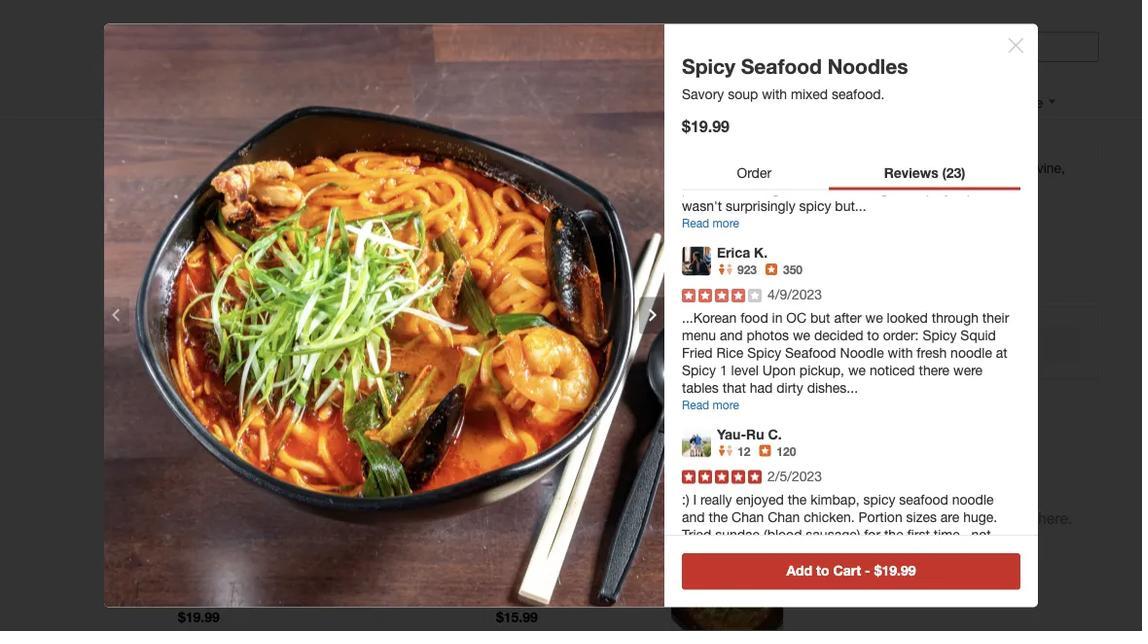 Task type: describe. For each thing, give the bounding box(es) containing it.
×
[[1006, 21, 1027, 61]]

that
[[723, 379, 746, 395]]

spicy inside the :)   i really enjoyed the kimbap, spicy seafood noodle and the chan chan chicken. portion sizes are huge. tried sundae (blood sausage) for the first time...not bad, tastes similar to the taiwanese blood cake on a stick.  restaurant...
[[864, 491, 896, 507]]

c.
[[768, 426, 782, 442]]

ca
[[855, 178, 874, 194]]

balloon
[[819, 145, 863, 161]]

made
[[576, 409, 611, 425]]

friends element for jonathan
[[717, 79, 751, 98]]

sundae
[[715, 526, 760, 542]]

the down 2/5/2023
[[788, 491, 807, 507]]

items
[[867, 510, 905, 528]]

rice
[[750, 163, 773, 179]]

got
[[917, 145, 937, 161]]

read more for with fresh noodle at spicy 1 level  upon pickup, we noticed there were tables that had dirty dishes...
[[682, 398, 740, 412]]

ham
[[178, 530, 208, 546]]

120
[[777, 445, 796, 459]]

had
[[750, 379, 773, 395]]

sausage
[[240, 530, 296, 546]]

based
[[595, 427, 633, 443]]

read for and the portion was huge for each serving, the spicy squid wasn't surprisingly spicy but...
[[682, 217, 710, 230]]

tenders
[[562, 95, 609, 111]]

read more button for and the portion was huge for each serving, the spicy squid wasn't surprisingly spicy but...
[[682, 215, 740, 232]]

order
[[737, 164, 772, 181]]

restaurant...
[[718, 561, 796, 577]]

noodle inside with fresh noodle at spicy 1 level  upon pickup, we noticed there were tables that had dirty dishes...
[[951, 344, 993, 360]]

change button
[[855, 195, 896, 212]]

wings
[[461, 95, 499, 111]]

scenario
[[916, 128, 968, 144]]

-
[[865, 563, 871, 579]]

fried tenders
[[527, 95, 609, 111]]

rice inside spicy squid fried rice spicy seafood noodle
[[717, 344, 744, 360]]

spicy inside spicy beef noodles savory soup made from beef bone soup based
[[496, 389, 532, 405]]

with inside fishcake soup savory soup with fishcake, imitation crabmeat, and fish balls
[[258, 268, 283, 284]]

reviews element for yau-ru c.
[[756, 442, 796, 462]]

noodles inside spicy beef noodles savory soup made from beef bone soup based
[[569, 389, 623, 405]]

:)   i really enjoyed the kimbap, spicy seafood noodle and the chan chan chicken. portion sizes are huge. tried sundae (blood sausage) for the first time...not bad, tastes similar to the taiwanese blood cake on a stick.  restaurant...
[[682, 491, 1001, 577]]

erica
[[717, 244, 751, 260]]

portion
[[682, 180, 725, 196]]

(deck
[[754, 95, 789, 111]]

add to cart - $19.99
[[787, 563, 916, 579]]

× dialog
[[0, 0, 1142, 632]]

are
[[941, 509, 960, 525]]

squid inside spicy squid fried rice and spicy seafood noodles
[[682, 163, 716, 179]]

10:30
[[165, 57, 200, 73]]

and the portion was huge for each serving, the spicy squid wasn't surprisingly spicy but...
[[682, 163, 990, 214]]

stick.
[[682, 561, 714, 577]]

bock
[[792, 95, 824, 111]]

350
[[783, 263, 803, 277]]

...korean
[[682, 309, 737, 325]]

:)
[[682, 491, 690, 507]]

orange
[[773, 145, 815, 161]]

fulfilled
[[884, 588, 931, 604]]

spicy soondae noodles
[[496, 248, 651, 264]]

there
[[919, 362, 950, 378]]

beef
[[536, 389, 565, 405]]

fried inside spicy squid fried rice spicy seafood noodle
[[682, 344, 713, 360]]

through
[[932, 309, 979, 325]]

photo of erica k. image
[[682, 247, 711, 276]]

appear
[[985, 510, 1034, 528]]

soondae
[[536, 248, 593, 264]]

2/5/2023
[[768, 468, 822, 484]]

oc
[[787, 309, 807, 325]]

checkout button
[[826, 325, 1081, 362]]

we
[[894, 145, 913, 161]]

was inside the and the portion was huge for each serving, the spicy squid wasn't surprisingly spicy but...
[[729, 180, 754, 196]]

fish
[[178, 303, 200, 319]]

2 horizontal spatial soup
[[284, 95, 318, 111]]

probably
[[773, 128, 826, 144]]

their
[[983, 309, 1009, 325]]

food
[[741, 309, 769, 325]]

to inside the :)   i really enjoyed the kimbap, spicy seafood noodle and the chan chan chicken. portion sizes are huge. tried sundae (blood sausage) for the first time...not bad, tastes similar to the taiwanese blood cake on a stick.  restaurant...
[[797, 544, 809, 560]]

chicken.
[[804, 509, 855, 525]]

read more for and the portion was huge for each serving, the spicy squid wasn't surprisingly spicy but...
[[682, 217, 740, 230]]

is
[[956, 487, 967, 505]]

wasn't
[[682, 198, 722, 214]]

photo of yau-ru c. image
[[682, 429, 711, 458]]

tastes
[[713, 544, 750, 560]]

level
[[731, 362, 759, 378]]

1 vertical spatial soup
[[165, 191, 216, 216]]

huge
[[757, 180, 788, 196]]

0 vertical spatial at
[[908, 160, 920, 176]]

the down sausage)
[[813, 544, 832, 560]]

1 chan from the left
[[732, 509, 764, 525]]

add inside button
[[787, 563, 813, 579]]

dr,
[[1009, 160, 1025, 176]]

cart
[[833, 563, 861, 579]]

we inside with fresh noodle at spicy 1 level  upon pickup, we noticed there were tables that had dirty dishes...
[[848, 362, 866, 378]]

spicy squid fried rice and spicy seafood noodles
[[682, 145, 996, 179]]

soup inside fishcake soup savory soup with fishcake, imitation crabmeat, and fish balls
[[240, 248, 274, 264]]

spicy seafood noodles savory soup with mixed seafood. inside × dialog
[[682, 54, 908, 102]]

savory inside spicy beef noodles savory soup made from beef bone soup based
[[496, 409, 538, 425]]

was inside ...in irvine was probably the best case scenario in waiting for the orange balloon ride  we got the
[[745, 128, 769, 144]]

photo of jonathan k. image
[[682, 65, 711, 94]]

(kimbap)
[[926, 95, 981, 111]]

irvine
[[708, 128, 741, 144]]

menu
[[682, 327, 716, 343]]

squid inside the and the portion was huge for each serving, the spicy squid wasn't surprisingly spicy but...
[[955, 180, 989, 196]]

upon
[[763, 362, 796, 378]]

balls
[[203, 303, 232, 319]]

fishcake,
[[287, 268, 341, 284]]

fishcake
[[178, 248, 236, 264]]

read more button for with fresh noodle at spicy 1 level  upon pickup, we noticed there were tables that had dirty dishes...
[[682, 396, 740, 414]]

in inside ...in irvine was probably the best case scenario in waiting for the orange balloon ride  we got the
[[971, 128, 982, 144]]

add to cart - $19.99 button
[[682, 554, 1021, 590]]

fresh
[[917, 344, 947, 360]]

really
[[701, 491, 732, 507]]

the up balloon
[[830, 128, 849, 144]]

tried
[[682, 526, 712, 542]]

tab list containing what's good
[[165, 86, 1071, 121]]

for inside ...in irvine was probably the best case scenario in waiting for the orange balloon ride  we got the
[[729, 145, 746, 161]]

waiting
[[682, 145, 726, 161]]

fried for fried wings
[[427, 95, 457, 111]]

14250
[[924, 160, 962, 176]]

and inside fishcake soup savory soup with fishcake, imitation crabmeat, and fish balls
[[299, 286, 322, 302]]

jonathan k.
[[717, 62, 795, 79]]

spicy up fresh
[[923, 327, 957, 343]]

with fresh noodle at spicy 1 level  upon pickup, we noticed there were tables that had dirty dishes...
[[682, 344, 1008, 395]]

923
[[738, 263, 757, 277]]

case
[[883, 128, 912, 144]]

sizes
[[907, 509, 937, 525]]

cake for (deck
[[718, 95, 750, 111]]

decided
[[814, 327, 864, 343]]

similar
[[754, 544, 793, 560]]

to inside add to cart - $19.99 button
[[817, 563, 830, 579]]

pick
[[855, 160, 884, 176]]

mixed inside × dialog
[[791, 86, 828, 102]]

add inside your cart is empty. add items and they'll appear here.
[[834, 510, 863, 528]]

and inside the :)   i really enjoyed the kimbap, spicy seafood noodle and the chan chan chicken. portion sizes are huge. tried sundae (blood sausage) for the first time...not bad, tastes similar to the taiwanese blood cake on a stick.  restaurant...
[[682, 509, 705, 525]]

tab panel inside × dialog
[[682, 190, 1021, 196]]

noodle
[[840, 344, 884, 360]]

4 star rating image
[[682, 289, 762, 303]]

5/10/2023
[[768, 104, 830, 120]]



Task type: vqa. For each thing, say whether or not it's contained in the screenshot.
and within :)   i really enjoyed the kimbap, spicy seafood noodle and the chan chan chicken. portion sizes are huge. tried sundae (blood sausage) for the first time...not bad, tastes similar to the taiwanese blood cake on a stick.  restaurant...
yes



Task type: locate. For each thing, give the bounding box(es) containing it.
0 vertical spatial soup and noodles
[[284, 95, 403, 111]]

spicy seafood noodles savory soup with mixed seafood.
[[682, 54, 908, 102], [178, 389, 329, 443]]

spicy beef noodles savory soup made from beef bone soup based
[[496, 389, 642, 443]]

spicy down "each"
[[800, 198, 832, 214]]

fried left wings
[[427, 95, 457, 111]]

noodles
[[828, 54, 908, 78], [350, 95, 403, 111], [263, 191, 344, 216], [597, 248, 651, 264], [275, 389, 329, 405], [569, 389, 623, 405], [300, 530, 354, 546]]

rice for rice cake (deck bock ki)
[[688, 95, 715, 111]]

squid inside spicy squid fried rice spicy seafood noodle
[[961, 327, 996, 343]]

1 vertical spatial add
[[787, 563, 813, 579]]

the down noodles
[[896, 180, 916, 196]]

friends element right photo of yau-ru c.
[[717, 442, 751, 462]]

0 vertical spatial cake
[[718, 95, 750, 111]]

good
[[223, 95, 257, 111]]

the down the portion
[[885, 526, 904, 542]]

fried down menu at the bottom of page
[[682, 344, 713, 360]]

k. for jonathan k.
[[782, 62, 795, 79]]

rice inside rice cake and egg ramen
[[496, 530, 525, 546]]

fried for fried tenders
[[527, 95, 558, 111]]

1 vertical spatial rice
[[717, 344, 744, 360]]

1 horizontal spatial cake
[[718, 95, 750, 111]]

irvine,
[[1029, 160, 1066, 176]]

0 horizontal spatial fried
[[427, 95, 457, 111]]

by
[[935, 588, 950, 604]]

and inside spicy squid fried rice and spicy seafood noodles
[[776, 163, 799, 179]]

0 vertical spatial reviews element
[[756, 79, 796, 98]]

the right (23)
[[971, 163, 990, 179]]

0 vertical spatial mixed
[[791, 86, 828, 102]]

spicy squid fried rice spicy seafood noodle
[[682, 327, 996, 360]]

fried left tenders
[[527, 95, 558, 111]]

0 horizontal spatial at
[[908, 160, 920, 176]]

bad,
[[682, 544, 709, 560]]

0 horizontal spatial rice
[[496, 530, 525, 546]]

they'll
[[940, 510, 981, 528]]

0 horizontal spatial for
[[729, 145, 746, 161]]

soup and noodles
[[284, 95, 403, 111], [165, 191, 344, 216]]

1 horizontal spatial seafood.
[[832, 86, 885, 102]]

chan up sundae
[[732, 509, 764, 525]]

0 vertical spatial was
[[745, 128, 769, 144]]

1 vertical spatial was
[[729, 180, 754, 196]]

friends element containing 25
[[717, 79, 751, 98]]

was down fried
[[729, 180, 754, 196]]

spicy up "each"
[[803, 163, 835, 179]]

a
[[994, 544, 1001, 560]]

we down noodle
[[848, 362, 866, 378]]

reviews element for erica k.
[[763, 260, 803, 280]]

seafood up 225
[[741, 54, 822, 78]]

0 vertical spatial in
[[971, 128, 982, 144]]

0 vertical spatial more
[[713, 217, 740, 230]]

serving,
[[845, 180, 893, 196]]

friends element right 'photo of jonathan k.'
[[717, 79, 751, 98]]

1 vertical spatial read
[[682, 398, 710, 412]]

reviews element
[[756, 79, 796, 98], [763, 260, 803, 280], [756, 442, 796, 462]]

fried
[[720, 163, 747, 179]]

best
[[853, 128, 880, 144]]

rice up 1
[[717, 344, 744, 360]]

in left oc
[[772, 309, 783, 325]]

tab panel
[[682, 190, 1021, 196]]

0 vertical spatial seafood
[[741, 54, 822, 78]]

in inside ...korean food in oc but after we looked through their menu and photos we decided to order:
[[772, 309, 783, 325]]

soup inside fishcake soup savory soup with fishcake, imitation crabmeat, and fish balls
[[224, 268, 254, 284]]

2 vertical spatial soup
[[240, 248, 274, 264]]

noodle up were in the right bottom of the page
[[951, 344, 993, 360]]

to inside menu 10:30 am to 9:15 pm
[[228, 57, 240, 73]]

0 horizontal spatial squid
[[178, 28, 215, 44]]

noodles
[[892, 163, 940, 179]]

2 more from the top
[[713, 398, 740, 412]]

from
[[614, 409, 642, 425]]

5 star rating image for jonathan k.
[[682, 107, 762, 121]]

1 vertical spatial at
[[996, 344, 1008, 360]]

tab list containing order
[[682, 155, 1021, 190]]

...in
[[682, 128, 704, 144]]

spicy down 'fish'
[[178, 389, 214, 405]]

1 horizontal spatial squid
[[961, 327, 996, 343]]

1
[[720, 362, 728, 378]]

1 horizontal spatial add
[[834, 510, 863, 528]]

0 vertical spatial add
[[834, 510, 863, 528]]

0 vertical spatial for
[[729, 145, 746, 161]]

seafood. inside × dialog
[[832, 86, 885, 102]]

chan up (blood in the bottom of the page
[[768, 509, 800, 525]]

egg
[[594, 530, 620, 546]]

2 vertical spatial friends element
[[717, 442, 751, 462]]

cake for and
[[529, 530, 563, 546]]

read down the wasn't
[[682, 217, 710, 230]]

1 horizontal spatial for
[[791, 180, 808, 196]]

enjoyed
[[736, 491, 784, 507]]

savory inside × dialog
[[682, 86, 724, 102]]

3 friends element from the top
[[717, 442, 751, 462]]

0 vertical spatial soup
[[284, 95, 318, 111]]

the down scenario
[[941, 145, 960, 161]]

rice down 'photo of jonathan k.'
[[688, 95, 715, 111]]

...korean food in oc but after we looked through their menu and photos we decided to order:
[[682, 309, 1009, 343]]

ki)
[[828, 95, 843, 111]]

more for huge
[[713, 217, 740, 230]]

more down 'that'
[[713, 398, 740, 412]]

cake up irvine
[[718, 95, 750, 111]]

0 vertical spatial friends element
[[717, 79, 751, 98]]

...in irvine was probably the best case scenario in waiting for the orange balloon ride  we got the
[[682, 128, 982, 161]]

looked
[[887, 309, 928, 325]]

seafood inside spicy squid fried rice spicy seafood noodle
[[785, 344, 837, 360]]

4/9/2023
[[768, 286, 822, 302]]

for inside the and the portion was huge for each serving, the spicy squid wasn't surprisingly spicy but...
[[791, 180, 808, 196]]

at inside with fresh noodle at spicy 1 level  upon pickup, we noticed there were tables that had dirty dishes...
[[996, 344, 1008, 360]]

1 vertical spatial for
[[791, 180, 808, 196]]

chan
[[732, 509, 764, 525], [768, 509, 800, 525]]

here.
[[1038, 510, 1073, 528]]

$19.99 inside button
[[875, 563, 916, 579]]

but
[[811, 309, 831, 325]]

tab list
[[165, 86, 1071, 121], [682, 155, 1021, 190]]

tab list inside × dialog
[[682, 155, 1021, 190]]

0 vertical spatial we
[[866, 309, 883, 325]]

2 vertical spatial seafood
[[217, 389, 271, 405]]

seafood inside the :)   i really enjoyed the kimbap, spicy seafood noodle and the chan chan chicken. portion sizes are huge. tried sundae (blood sausage) for the first time...not bad, tastes similar to the taiwanese blood cake on a stick.  restaurant...
[[899, 491, 949, 507]]

seafood
[[839, 163, 888, 179], [899, 491, 949, 507]]

spicy down photos
[[748, 344, 782, 360]]

read more button down tables
[[682, 396, 740, 414]]

5 star rating image for yau-ru c.
[[682, 471, 762, 484]]

1 horizontal spatial mixed
[[791, 86, 828, 102]]

1 read from the top
[[682, 217, 710, 230]]

and inside your cart is empty. add items and they'll appear here.
[[909, 510, 936, 528]]

$19.99 right the -
[[875, 563, 916, 579]]

to up noodle
[[867, 327, 880, 343]]

read down tables
[[682, 398, 710, 412]]

your
[[889, 487, 920, 505]]

0 vertical spatial rice
[[688, 95, 715, 111]]

squid down culver
[[955, 180, 989, 196]]

for inside the :)   i really enjoyed the kimbap, spicy seafood noodle and the chan chan chicken. portion sizes are huge. tried sundae (blood sausage) for the first time...not bad, tastes similar to the taiwanese blood cake on a stick.  restaurant...
[[864, 526, 881, 542]]

for up taiwanese
[[864, 526, 881, 542]]

0 horizontal spatial seafood.
[[178, 427, 231, 443]]

cart
[[925, 487, 952, 505]]

1 vertical spatial squid
[[955, 180, 989, 196]]

slideshow element
[[104, 24, 665, 608]]

and
[[322, 95, 346, 111], [776, 163, 799, 179], [944, 163, 967, 179], [221, 191, 258, 216], [299, 286, 322, 302], [720, 327, 743, 343], [682, 509, 705, 525], [909, 510, 936, 528], [212, 530, 236, 546], [566, 530, 591, 546]]

9:15
[[244, 57, 270, 73]]

erica k.
[[717, 244, 768, 260]]

1 vertical spatial seafood.
[[178, 427, 231, 443]]

1 horizontal spatial rice
[[688, 95, 715, 111]]

reviews (23)
[[884, 164, 966, 181]]

1 vertical spatial reviews element
[[763, 260, 803, 280]]

1 vertical spatial seafood
[[785, 344, 837, 360]]

k. for erica k.
[[754, 244, 768, 260]]

read
[[682, 217, 710, 230], [682, 398, 710, 412]]

yau-ru c.
[[717, 426, 782, 442]]

the up the rice
[[750, 145, 769, 161]]

reviews element for jonathan k.
[[756, 79, 796, 98]]

reviews element containing 120
[[756, 442, 796, 462]]

1 horizontal spatial at
[[996, 344, 1008, 360]]

at right up
[[908, 160, 920, 176]]

1 vertical spatial seafood
[[899, 491, 949, 507]]

noodles inside tab list
[[350, 95, 403, 111]]

1 horizontal spatial $19.99
[[875, 563, 916, 579]]

0 vertical spatial spicy seafood noodles savory soup with mixed seafood.
[[682, 54, 908, 102]]

0 horizontal spatial add
[[787, 563, 813, 579]]

1 vertical spatial k.
[[754, 244, 768, 260]]

reviews element right 25
[[756, 79, 796, 98]]

noodle inside the :)   i really enjoyed the kimbap, spicy seafood noodle and the chan chan chicken. portion sizes are huge. tried sundae (blood sausage) for the first time...not bad, tastes similar to the taiwanese blood cake on a stick.  restaurant...
[[952, 491, 994, 507]]

cake up ramen
[[529, 530, 563, 546]]

the down really
[[709, 509, 728, 525]]

2 read more button from the top
[[682, 396, 740, 414]]

reviews element containing 350
[[763, 260, 803, 280]]

to right am
[[228, 57, 240, 73]]

to down (blood in the bottom of the page
[[797, 544, 809, 560]]

0 vertical spatial read
[[682, 217, 710, 230]]

0 vertical spatial seafood.
[[832, 86, 885, 102]]

sausage)
[[806, 526, 861, 542]]

1 vertical spatial read more
[[682, 398, 740, 412]]

more for spicy
[[713, 398, 740, 412]]

225
[[777, 81, 796, 95]]

1 horizontal spatial fried
[[527, 95, 558, 111]]

fishcake soup savory soup with fishcake, imitation crabmeat, and fish balls
[[178, 248, 341, 319]]

was right irvine
[[745, 128, 769, 144]]

reviews element up 2/5/2023
[[756, 442, 796, 462]]

cake inside rice cake and egg ramen
[[529, 530, 563, 546]]

0 vertical spatial $19.99
[[682, 117, 730, 135]]

we
[[866, 309, 883, 325], [793, 327, 811, 343], [848, 362, 866, 378]]

k. up 923
[[754, 244, 768, 260]]

to left cart
[[817, 563, 830, 579]]

photos
[[747, 327, 789, 343]]

dishes...
[[807, 379, 858, 395]]

seafood inside spicy squid fried rice and spicy seafood noodles
[[839, 163, 888, 179]]

squid down their
[[961, 327, 996, 343]]

2 horizontal spatial rice
[[717, 344, 744, 360]]

12
[[738, 445, 751, 459]]

2 chan from the left
[[768, 509, 800, 525]]

read more down tables
[[682, 398, 740, 412]]

rice
[[688, 95, 715, 111], [717, 344, 744, 360], [496, 530, 525, 546]]

squid
[[682, 163, 716, 179], [955, 180, 989, 196]]

spicy left soondae at the top of the page
[[496, 248, 532, 264]]

2 vertical spatial we
[[848, 362, 866, 378]]

yau-
[[717, 426, 747, 442]]

squid up 10:30
[[178, 28, 215, 44]]

friends element for erica
[[717, 260, 757, 280]]

and inside rice cake and egg ramen
[[566, 530, 591, 546]]

tables
[[682, 379, 719, 395]]

spicy inside with fresh noodle at spicy 1 level  upon pickup, we noticed there were tables that had dirty dishes...
[[682, 362, 716, 378]]

1 vertical spatial tab list
[[682, 155, 1021, 190]]

reviews element up 4/9/2023
[[763, 260, 803, 280]]

first
[[908, 526, 930, 542]]

0 horizontal spatial mixed
[[287, 409, 324, 425]]

1 vertical spatial we
[[793, 327, 811, 343]]

1 vertical spatial spicy seafood noodles savory soup with mixed seafood.
[[178, 389, 329, 443]]

noodle up huge.
[[952, 491, 994, 507]]

noodles inside × dialog
[[828, 54, 908, 78]]

2 5 star rating image from the top
[[682, 471, 762, 484]]

read more button down the wasn't
[[682, 215, 740, 232]]

spicy up rice cake (deck bock ki)
[[682, 54, 736, 78]]

0 vertical spatial read more button
[[682, 215, 740, 232]]

0 horizontal spatial chan
[[732, 509, 764, 525]]

up
[[887, 160, 904, 176]]

beef
[[496, 427, 523, 443]]

0 horizontal spatial cake
[[529, 530, 563, 546]]

2 vertical spatial rice
[[496, 530, 525, 546]]

0 horizontal spatial soup
[[165, 191, 216, 216]]

seafood up "serving,"
[[839, 163, 888, 179]]

rice for rice cake and egg ramen
[[496, 530, 525, 546]]

soup and noodles up the fishcake
[[165, 191, 344, 216]]

1 friends element from the top
[[717, 79, 751, 98]]

1 vertical spatial squid
[[961, 327, 996, 343]]

soup up crabmeat,
[[240, 248, 274, 264]]

soup inside × dialog
[[728, 86, 758, 102]]

0 vertical spatial k.
[[782, 62, 795, 79]]

in up culver
[[971, 128, 982, 144]]

1 more from the top
[[713, 217, 740, 230]]

k. up 225
[[782, 62, 795, 79]]

1 vertical spatial mixed
[[287, 409, 324, 425]]

seafood.
[[832, 86, 885, 102], [178, 427, 231, 443]]

at down their
[[996, 344, 1008, 360]]

bite
[[639, 95, 663, 111]]

0 vertical spatial squid
[[682, 163, 716, 179]]

0 horizontal spatial $19.99
[[682, 117, 730, 135]]

friends element
[[717, 79, 751, 98], [717, 260, 757, 280], [717, 442, 751, 462]]

ru
[[747, 426, 764, 442]]

1 horizontal spatial chan
[[768, 509, 800, 525]]

more down the wasn't
[[713, 217, 740, 230]]

dirty
[[777, 379, 804, 395]]

1 horizontal spatial k.
[[782, 62, 795, 79]]

1 horizontal spatial seafood
[[899, 491, 949, 507]]

seafood up "pickup,"
[[785, 344, 837, 360]]

2 read from the top
[[682, 398, 710, 412]]

soup down pm
[[284, 95, 318, 111]]

1 horizontal spatial in
[[971, 128, 982, 144]]

k.
[[782, 62, 795, 79], [754, 244, 768, 260]]

in
[[971, 128, 982, 144], [772, 309, 783, 325]]

0 vertical spatial noodle
[[951, 344, 993, 360]]

2 vertical spatial reviews element
[[756, 442, 796, 462]]

friends element containing 923
[[717, 260, 757, 280]]

Search menu items text field
[[840, 38, 1090, 55]]

0 vertical spatial read more
[[682, 217, 740, 230]]

and inside ...korean food in oc but after we looked through their menu and photos we decided to order:
[[720, 327, 743, 343]]

friends element containing 12
[[717, 442, 751, 462]]

pickup,
[[800, 362, 845, 378]]

1 read more from the top
[[682, 217, 740, 230]]

portion
[[859, 509, 903, 525]]

(23)
[[943, 164, 966, 181]]

× button
[[1006, 21, 1027, 61]]

spicy down 14250
[[919, 180, 951, 196]]

seafood up sizes
[[899, 491, 949, 507]]

0 vertical spatial 5 star rating image
[[682, 107, 762, 121]]

1 vertical spatial cake
[[529, 530, 563, 546]]

for up fried
[[729, 145, 746, 161]]

friends element up 4 star rating image
[[717, 260, 757, 280]]

we down oc
[[793, 327, 811, 343]]

1 vertical spatial more
[[713, 398, 740, 412]]

savory inside fishcake soup savory soup with fishcake, imitation crabmeat, and fish balls
[[178, 268, 220, 284]]

read more down the wasn't
[[682, 217, 740, 230]]

2 read more from the top
[[682, 398, 740, 412]]

rice up ramen
[[496, 530, 525, 546]]

jonathan
[[717, 62, 778, 79]]

1 vertical spatial friends element
[[717, 260, 757, 280]]

soup and noodles down pm
[[284, 95, 403, 111]]

to inside ...korean food in oc but after we looked through their menu and photos we decided to order:
[[867, 327, 880, 343]]

1 vertical spatial $19.99
[[875, 563, 916, 579]]

spicy up the portion
[[864, 491, 896, 507]]

1 horizontal spatial soup
[[240, 248, 274, 264]]

0 vertical spatial tab list
[[165, 86, 1071, 121]]

0 horizontal spatial seafood
[[839, 163, 888, 179]]

with inside with fresh noodle at spicy 1 level  upon pickup, we noticed there were tables that had dirty dishes...
[[888, 344, 913, 360]]

0 horizontal spatial in
[[772, 309, 783, 325]]

we right after
[[866, 309, 883, 325]]

5 star rating image up irvine
[[682, 107, 762, 121]]

0 vertical spatial seafood
[[839, 163, 888, 179]]

5 star rating image
[[682, 107, 762, 121], [682, 471, 762, 484]]

spicy up tables
[[682, 362, 716, 378]]

0 horizontal spatial spicy seafood noodles savory soup with mixed seafood.
[[178, 389, 329, 443]]

seafood down balls
[[217, 389, 271, 405]]

reviews element containing 225
[[756, 79, 796, 98]]

5 star rating image up really
[[682, 471, 762, 484]]

1 vertical spatial in
[[772, 309, 783, 325]]

spicy up (23)
[[964, 145, 996, 161]]

read for with fresh noodle at spicy 1 level  upon pickup, we noticed there were tables that had dirty dishes...
[[682, 398, 710, 412]]

squid up "portion"
[[682, 163, 716, 179]]

empty.
[[971, 487, 1018, 505]]

2 friends element from the top
[[717, 260, 757, 280]]

$19.99 up waiting at top
[[682, 117, 730, 135]]

$19.99
[[682, 117, 730, 135], [875, 563, 916, 579]]

1 5 star rating image from the top
[[682, 107, 762, 121]]

1 vertical spatial 5 star rating image
[[682, 471, 762, 484]]

1 vertical spatial noodle
[[952, 491, 994, 507]]

add down similar
[[787, 563, 813, 579]]

spicy left beef
[[496, 389, 532, 405]]

and inside the and the portion was huge for each serving, the spicy squid wasn't surprisingly spicy but...
[[944, 163, 967, 179]]

2 vertical spatial for
[[864, 526, 881, 542]]

soup up the fishcake
[[165, 191, 216, 216]]

read more button
[[682, 215, 740, 232], [682, 396, 740, 414]]

0 horizontal spatial k.
[[754, 244, 768, 260]]

1 horizontal spatial squid
[[955, 180, 989, 196]]

2 horizontal spatial for
[[864, 526, 881, 542]]

1 vertical spatial soup and noodles
[[165, 191, 344, 216]]

1 vertical spatial read more button
[[682, 396, 740, 414]]

2 horizontal spatial fried
[[682, 344, 713, 360]]

for left "each"
[[791, 180, 808, 196]]

more
[[713, 217, 740, 230], [713, 398, 740, 412]]

1 read more button from the top
[[682, 215, 740, 232]]

0 horizontal spatial squid
[[682, 163, 716, 179]]

(blood
[[764, 526, 802, 542]]

0 vertical spatial squid
[[178, 28, 215, 44]]

add down kimbap,
[[834, 510, 863, 528]]

friends element for yau-
[[717, 442, 751, 462]]



